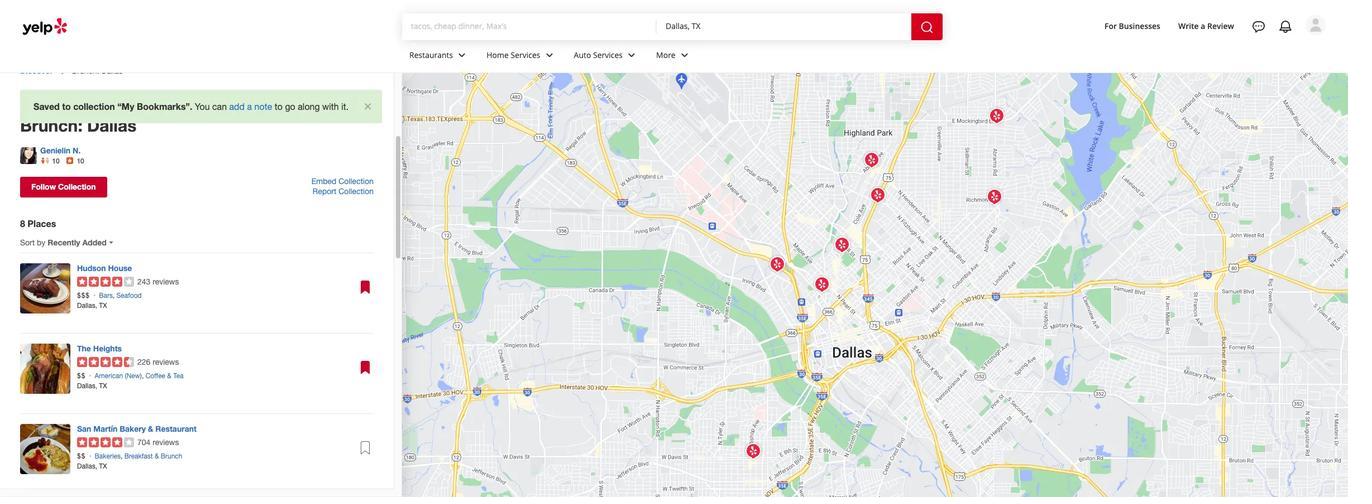 Task type: describe. For each thing, give the bounding box(es) containing it.
$$ for the heights
[[77, 372, 86, 380]]

24 chevron down v2 image for more
[[678, 48, 692, 62]]

san
[[77, 424, 91, 434]]

report
[[313, 187, 337, 196]]

× link
[[364, 97, 372, 113]]

san martín bakery & restaurant link
[[77, 424, 197, 434]]

dallas, tx for san
[[77, 463, 107, 471]]

coffee
[[146, 372, 165, 380]]

$$ for san martín bakery & restaurant
[[77, 453, 86, 461]]

review
[[1208, 20, 1235, 31]]

add a note link
[[229, 102, 272, 112]]

dallas, for hudson
[[77, 302, 97, 310]]

last
[[293, 95, 308, 104]]

embed collection report collection
[[312, 177, 374, 196]]

& for brunch
[[155, 453, 159, 461]]

, for house
[[113, 292, 115, 300]]

collection
[[73, 101, 115, 112]]

tx for house
[[99, 302, 107, 310]]

bakeries
[[95, 453, 121, 461]]

updated
[[310, 95, 340, 104]]

along
[[298, 102, 320, 112]]

8 places
[[20, 218, 56, 229]]

bars link
[[99, 292, 113, 300]]

reviews for hudson house
[[153, 278, 179, 286]]

a inside saved to collection "my bookmarks". you can add a note to go along with it.
[[247, 102, 252, 112]]

by
[[37, 238, 45, 247]]

last updated 6/2/2023
[[293, 95, 374, 104]]

followers
[[27, 95, 60, 104]]

american
[[95, 372, 123, 380]]

$$$
[[77, 292, 90, 300]]

tea
[[173, 372, 184, 380]]

hudson
[[77, 264, 106, 273]]

4.0 star rating image for martín
[[77, 438, 134, 448]]

bars , seafood
[[99, 292, 142, 300]]

24 chevron down v2 image
[[456, 48, 469, 62]]

notifications image
[[1280, 20, 1293, 34]]

write a review
[[1179, 20, 1235, 31]]

auto
[[574, 50, 591, 60]]

add
[[229, 102, 245, 112]]

american (new) , coffee & tea
[[95, 372, 184, 380]]

243
[[137, 278, 151, 286]]

it.
[[341, 102, 349, 112]]

0 vertical spatial brunch: dallas
[[72, 67, 123, 76]]

1 horizontal spatial a
[[1202, 20, 1206, 31]]

24 chevron down v2 image for home services
[[543, 48, 556, 62]]

0 vertical spatial brunch:
[[72, 67, 99, 76]]

restaurant
[[155, 424, 197, 434]]

home services
[[487, 50, 541, 60]]

dallas, tx for the
[[77, 383, 107, 390]]

can
[[212, 102, 227, 112]]

the heights link
[[77, 344, 122, 354]]

tacos, cheap dinner, Max's text field
[[411, 21, 648, 32]]

for businesses link
[[1101, 16, 1166, 36]]

saved to collection "my bookmarks". you can add a note to go along with it.
[[34, 101, 349, 112]]

704
[[137, 438, 151, 447]]

0
[[20, 95, 24, 104]]

businesses
[[1120, 20, 1161, 31]]

collection for embed collection report collection
[[339, 177, 374, 186]]

genielin n. link
[[40, 146, 81, 155]]

1 vertical spatial dallas
[[87, 116, 137, 136]]

restaurants link
[[401, 40, 478, 73]]

bars
[[99, 292, 113, 300]]

home services link
[[478, 40, 565, 73]]

dallas, for the
[[77, 383, 97, 390]]

seafood link
[[117, 292, 142, 300]]

follow
[[31, 182, 56, 191]]

auto services link
[[565, 40, 648, 73]]

bakeries , breakfast & brunch
[[95, 453, 182, 461]]

for
[[1105, 20, 1118, 31]]

write a review link
[[1174, 16, 1239, 36]]

breakfast & brunch link
[[124, 453, 182, 461]]

sort by recently added
[[20, 238, 107, 247]]

auto services
[[574, 50, 623, 60]]

(new)
[[125, 372, 142, 380]]

american (new) link
[[95, 372, 142, 380]]

brunch
[[161, 453, 182, 461]]

with
[[322, 102, 339, 112]]

bakery
[[120, 424, 146, 434]]

704 reviews
[[137, 438, 179, 447]]



Task type: vqa. For each thing, say whether or not it's contained in the screenshot.
second Dallas, TX from the bottom
yes



Task type: locate. For each thing, give the bounding box(es) containing it.
tx for martín
[[99, 463, 107, 471]]

genielin
[[40, 146, 70, 155]]

2 24 chevron down v2 image from the left
[[625, 48, 639, 62]]

24 chevron down v2 image
[[543, 48, 556, 62], [625, 48, 639, 62], [678, 48, 692, 62]]

0 vertical spatial dallas, tx
[[77, 302, 107, 310]]

hudson house
[[77, 264, 132, 273]]

  text field for tacos, cheap dinner, max's text box at the left of page
[[411, 21, 648, 33]]

home
[[487, 50, 509, 60]]

$$ left bakeries link
[[77, 453, 86, 461]]

3 tx from the top
[[99, 463, 107, 471]]

brunch: up collection at the left top of page
[[72, 67, 99, 76]]

10
[[52, 157, 60, 165], [77, 157, 84, 165]]

1 vertical spatial reviews
[[153, 358, 179, 367]]

3 dallas, tx from the top
[[77, 463, 107, 471]]

1 tx from the top
[[99, 302, 107, 310]]

1 vertical spatial a
[[247, 102, 252, 112]]

24 chevron down v2 image right the auto services at the left top of page
[[625, 48, 639, 62]]

& for restaurant
[[148, 424, 153, 434]]

1 vertical spatial 4.0 star rating image
[[77, 438, 134, 448]]

1 dallas, tx from the top
[[77, 302, 107, 310]]

1 vertical spatial dallas, tx
[[77, 383, 107, 390]]

restaurants
[[410, 50, 453, 60]]

2 vertical spatial &
[[155, 453, 159, 461]]

discover
[[20, 66, 53, 76]]

dallas, down american
[[77, 383, 97, 390]]

0 vertical spatial &
[[167, 372, 172, 380]]

services for auto services
[[593, 50, 623, 60]]

sort
[[20, 238, 35, 247]]

1 reviews from the top
[[153, 278, 179, 286]]

&
[[167, 372, 172, 380], [148, 424, 153, 434], [155, 453, 159, 461]]

services
[[511, 50, 541, 60], [593, 50, 623, 60]]

0 vertical spatial ,
[[113, 292, 115, 300]]

2 10 from the left
[[77, 157, 84, 165]]

1 horizontal spatial to
[[275, 102, 283, 112]]

2 horizontal spatial &
[[167, 372, 172, 380]]

2 services from the left
[[593, 50, 623, 60]]

2 tx from the top
[[99, 383, 107, 390]]

dallas, tx down bakeries
[[77, 463, 107, 471]]

1 dallas, from the top
[[77, 302, 97, 310]]

brad k. image
[[1306, 15, 1327, 35]]

4.0 star rating image down hudson house link
[[77, 277, 134, 287]]

24 chevron down v2 image inside home services link
[[543, 48, 556, 62]]

recently
[[48, 238, 80, 247]]

you
[[195, 102, 210, 112]]

1 horizontal spatial ,
[[121, 453, 123, 461]]

1 $$ from the top
[[77, 372, 86, 380]]

$$ left american
[[77, 372, 86, 380]]

0 vertical spatial 4.0 star rating image
[[77, 277, 134, 287]]

, for martín
[[121, 453, 123, 461]]

2   text field from the left
[[666, 21, 903, 33]]

dallas, tx for hudson
[[77, 302, 107, 310]]

2 reviews from the top
[[153, 358, 179, 367]]

1 vertical spatial tx
[[99, 383, 107, 390]]

martín
[[93, 424, 118, 434]]

dallas, tx down american
[[77, 383, 107, 390]]

  text field
[[411, 21, 648, 33], [666, 21, 903, 33]]

0 vertical spatial $$
[[77, 372, 86, 380]]

1 10 from the left
[[52, 157, 60, 165]]

reviews up coffee & tea link
[[153, 358, 179, 367]]

1 vertical spatial &
[[148, 424, 153, 434]]

genielin n. image
[[20, 147, 37, 164]]

24 chevron down v2 image inside 'more' 'link'
[[678, 48, 692, 62]]

san martín bakery & restaurant
[[77, 424, 197, 434]]

dallas, tx down $$$
[[77, 302, 107, 310]]

1 horizontal spatial 10
[[77, 157, 84, 165]]

notifications image
[[1280, 20, 1293, 34]]

tx down bakeries link
[[99, 463, 107, 471]]

1 vertical spatial brunch: dallas
[[20, 116, 137, 136]]

tx
[[99, 302, 107, 310], [99, 383, 107, 390], [99, 463, 107, 471]]

services right auto
[[593, 50, 623, 60]]

hudson house link
[[77, 264, 132, 273]]

heights
[[93, 344, 122, 354]]

1 horizontal spatial &
[[155, 453, 159, 461]]

embed collection link
[[312, 177, 374, 186]]

san martín bakery & restaurant image
[[20, 424, 70, 475]]

24 chevron down v2 image inside auto services link
[[625, 48, 639, 62]]

4.0 star rating image for house
[[77, 277, 134, 287]]

the heights
[[77, 344, 122, 354]]

2 4.0 star rating image from the top
[[77, 438, 134, 448]]

reviews for san martín bakery & restaurant
[[153, 438, 179, 447]]

dallas,
[[77, 302, 97, 310], [77, 383, 97, 390], [77, 463, 97, 471]]

to left go
[[275, 102, 283, 112]]

4.5 star rating image
[[77, 357, 134, 367]]

tx for heights
[[99, 383, 107, 390]]

1 horizontal spatial 24 chevron down v2 image
[[625, 48, 639, 62]]

dallas up "my
[[102, 67, 123, 76]]

& left tea
[[167, 372, 172, 380]]

dallas, down bakeries
[[77, 463, 97, 471]]

0 vertical spatial dallas
[[102, 67, 123, 76]]

"my
[[117, 101, 134, 112]]

24 chevron down v2 image for auto services
[[625, 48, 639, 62]]

0 horizontal spatial 10
[[52, 157, 60, 165]]

follow collection
[[31, 182, 96, 191]]

genielin n.
[[40, 146, 81, 155]]

226
[[137, 358, 151, 367]]

0 horizontal spatial ,
[[113, 292, 115, 300]]

brunch:
[[72, 67, 99, 76], [20, 116, 83, 136]]

reviews up 'brunch'
[[153, 438, 179, 447]]

None search field
[[402, 13, 957, 40]]

3 reviews from the top
[[153, 438, 179, 447]]

& down 704 reviews in the left of the page
[[155, 453, 159, 461]]

1 vertical spatial brunch:
[[20, 116, 83, 136]]

2 dallas, tx from the top
[[77, 383, 107, 390]]

2 $$ from the top
[[77, 453, 86, 461]]

note
[[255, 102, 272, 112]]

3 dallas, from the top
[[77, 463, 97, 471]]

& up the 704
[[148, 424, 153, 434]]

reviews for the heights
[[153, 358, 179, 367]]

n.
[[73, 146, 81, 155]]

  text field for address, neighborhood, city, state or zip text field
[[666, 21, 903, 33]]

2 vertical spatial dallas,
[[77, 463, 97, 471]]

collection up 'report collection' link
[[339, 177, 374, 186]]

breakfast
[[124, 453, 153, 461]]

tx down bars link
[[99, 302, 107, 310]]

collection right follow
[[58, 182, 96, 191]]

0 horizontal spatial services
[[511, 50, 541, 60]]

1 horizontal spatial services
[[593, 50, 623, 60]]

collection for follow collection
[[58, 182, 96, 191]]

1 4.0 star rating image from the top
[[77, 277, 134, 287]]

reviews
[[153, 278, 179, 286], [153, 358, 179, 367], [153, 438, 179, 447]]

0 horizontal spatial to
[[62, 101, 71, 112]]

, left coffee
[[142, 372, 144, 380]]

0 horizontal spatial a
[[247, 102, 252, 112]]

discover link
[[20, 66, 53, 76]]

search image
[[921, 20, 934, 34], [921, 20, 934, 34]]

the heights image
[[20, 344, 70, 394]]

0 vertical spatial reviews
[[153, 278, 179, 286]]

hudson house image
[[20, 264, 70, 314]]

1 services from the left
[[511, 50, 541, 60]]

0 horizontal spatial   text field
[[411, 21, 648, 33]]

places
[[28, 218, 56, 229]]

reviews right 243
[[153, 278, 179, 286]]

2 horizontal spatial ,
[[142, 372, 144, 380]]

dallas
[[102, 67, 123, 76], [87, 116, 137, 136]]

2 dallas, from the top
[[77, 383, 97, 390]]

more link
[[648, 40, 701, 73]]

coffee & tea link
[[146, 372, 184, 380]]

8
[[20, 218, 25, 229]]

, left breakfast
[[121, 453, 123, 461]]

24 chevron down v2 image right more
[[678, 48, 692, 62]]

10 down n.
[[77, 157, 84, 165]]

4.0 star rating image
[[77, 277, 134, 287], [77, 438, 134, 448]]

go
[[285, 102, 295, 112]]

1 vertical spatial dallas,
[[77, 383, 97, 390]]

tx down american
[[99, 383, 107, 390]]

10 down genielin
[[52, 157, 60, 165]]

243 reviews
[[137, 278, 179, 286]]

×
[[364, 97, 372, 113]]

6/2/2023
[[343, 95, 374, 104]]

to inside saved to collection "my bookmarks". you can add a note to go along with it.
[[275, 102, 283, 112]]

, left seafood link on the left of the page
[[113, 292, 115, 300]]

to right saved
[[62, 101, 71, 112]]

1 24 chevron down v2 image from the left
[[543, 48, 556, 62]]

bookmarks".
[[137, 101, 192, 112]]

write
[[1179, 20, 1199, 31]]

24 chevron down v2 image left auto
[[543, 48, 556, 62]]

brunch: down saved
[[20, 116, 83, 136]]

house
[[108, 264, 132, 273]]

collection down embed collection link
[[339, 187, 374, 196]]

to
[[62, 101, 71, 112], [275, 102, 283, 112]]

a
[[1202, 20, 1206, 31], [247, 102, 252, 112]]

1 horizontal spatial   text field
[[666, 21, 903, 33]]

2 vertical spatial tx
[[99, 463, 107, 471]]

added
[[82, 238, 107, 247]]

1   text field from the left
[[411, 21, 648, 33]]

services right home
[[511, 50, 541, 60]]

226 reviews
[[137, 358, 179, 367]]

map region
[[376, 0, 1349, 498]]

0 horizontal spatial &
[[148, 424, 153, 434]]

3 24 chevron down v2 image from the left
[[678, 48, 692, 62]]

2 vertical spatial dallas, tx
[[77, 463, 107, 471]]

0 vertical spatial dallas,
[[77, 302, 97, 310]]

2 vertical spatial reviews
[[153, 438, 179, 447]]

follow collection button
[[20, 177, 107, 198]]

2 horizontal spatial 24 chevron down v2 image
[[678, 48, 692, 62]]

for businesses
[[1105, 20, 1161, 31]]

saved
[[34, 101, 60, 112]]

report collection link
[[313, 187, 374, 196]]

0 followers
[[20, 95, 60, 104]]

brunch: dallas
[[72, 67, 123, 76], [20, 116, 137, 136]]

0 vertical spatial a
[[1202, 20, 1206, 31]]

collection
[[339, 177, 374, 186], [58, 182, 96, 191], [339, 187, 374, 196]]

4.0 star rating image down martín
[[77, 438, 134, 448]]

collection inside follow collection button
[[58, 182, 96, 191]]

bakeries link
[[95, 453, 121, 461]]

2 vertical spatial ,
[[121, 453, 123, 461]]

the
[[77, 344, 91, 354]]

brunch: dallas up collection at the left top of page
[[72, 67, 123, 76]]

1 vertical spatial $$
[[77, 453, 86, 461]]

seafood
[[117, 292, 142, 300]]

0 horizontal spatial 24 chevron down v2 image
[[543, 48, 556, 62]]

brunch: dallas down collection at the left top of page
[[20, 116, 137, 136]]

dallas down "my
[[87, 116, 137, 136]]

address, neighborhood, city, state or zip text field
[[666, 21, 903, 32]]

dallas, down $$$
[[77, 302, 97, 310]]

dallas, tx
[[77, 302, 107, 310], [77, 383, 107, 390], [77, 463, 107, 471]]

more
[[657, 50, 676, 60]]

1 vertical spatial ,
[[142, 372, 144, 380]]

messages image
[[1253, 20, 1266, 34], [1253, 20, 1266, 34]]

a right add
[[247, 102, 252, 112]]

0 vertical spatial tx
[[99, 302, 107, 310]]

services for home services
[[511, 50, 541, 60]]

dallas, for san
[[77, 463, 97, 471]]

embed
[[312, 177, 337, 186]]

a right the write
[[1202, 20, 1206, 31]]



